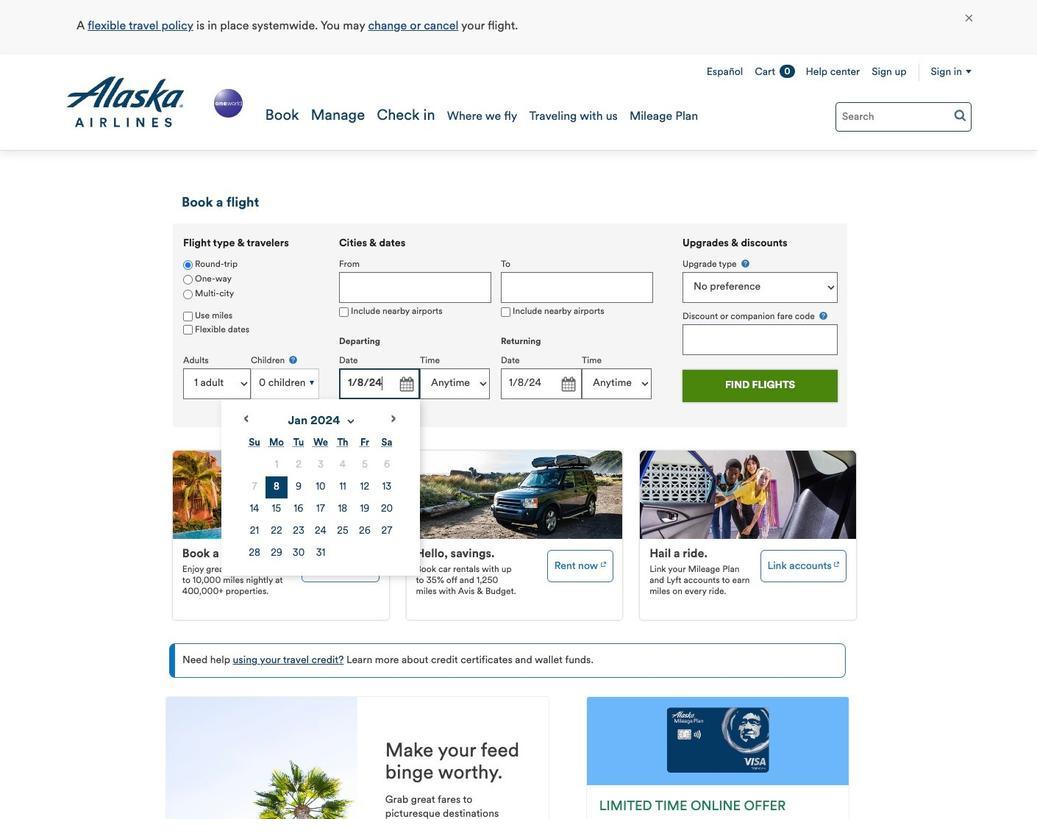 Task type: vqa. For each thing, say whether or not it's contained in the screenshot.
bottom  OPTION
no



Task type: locate. For each thing, give the bounding box(es) containing it.
group
[[173, 224, 329, 419], [221, 238, 663, 576], [683, 258, 838, 355]]

None checkbox
[[339, 307, 349, 317], [501, 307, 510, 317], [183, 325, 193, 335], [339, 307, 349, 317], [501, 307, 510, 317], [183, 325, 193, 335]]

1 row from the top
[[243, 454, 398, 476]]

1 vertical spatial   radio
[[183, 275, 193, 284]]

book rides image
[[834, 557, 839, 569]]

option group
[[183, 258, 319, 302]]

alaska airlines logo image
[[65, 76, 185, 128]]

3   radio from the top
[[183, 290, 193, 299]]

cell
[[266, 454, 288, 476], [288, 454, 310, 476], [310, 454, 332, 476], [332, 454, 354, 476], [354, 454, 376, 476], [376, 454, 398, 476], [243, 476, 266, 499], [266, 476, 288, 499], [288, 476, 310, 499], [310, 476, 332, 499], [332, 476, 354, 499], [354, 476, 376, 499], [376, 476, 398, 499], [243, 499, 266, 521], [266, 499, 288, 521], [288, 499, 310, 521], [310, 499, 332, 521], [332, 499, 354, 521], [354, 499, 376, 521], [376, 499, 398, 521], [243, 521, 266, 543], [266, 521, 288, 543], [288, 521, 310, 543], [310, 521, 332, 543], [332, 521, 354, 543], [354, 521, 376, 543], [376, 521, 398, 543], [243, 543, 266, 565], [266, 543, 288, 565], [288, 543, 310, 565], [310, 543, 332, 565]]

grid
[[243, 432, 398, 565]]

  checkbox
[[183, 312, 193, 321]]

  radio
[[183, 260, 193, 270], [183, 275, 193, 284], [183, 290, 193, 299]]

open datepicker image
[[557, 374, 578, 395]]

4 row from the top
[[243, 521, 398, 543]]

header nav bar navigation
[[0, 54, 1037, 151]]

row
[[243, 454, 398, 476], [243, 476, 398, 499], [243, 499, 398, 521], [243, 521, 398, 543], [243, 543, 398, 565]]

photo of a hotel with a swimming pool and palm trees image
[[173, 451, 389, 539]]

1   radio from the top
[[183, 260, 193, 270]]

0 vertical spatial   radio
[[183, 260, 193, 270]]

Search text field
[[836, 102, 972, 132]]

photo of an suv driving towards a mountain image
[[406, 451, 622, 539]]

None text field
[[339, 272, 491, 303], [501, 272, 653, 303], [683, 324, 838, 355], [339, 368, 420, 399], [501, 368, 582, 399], [339, 272, 491, 303], [501, 272, 653, 303], [683, 324, 838, 355], [339, 368, 420, 399], [501, 368, 582, 399]]

None submit
[[683, 370, 838, 402]]

2 vertical spatial   radio
[[183, 290, 193, 299]]



Task type: describe. For each thing, give the bounding box(es) containing it.
2 row from the top
[[243, 476, 398, 499]]

oneworld logo image
[[211, 86, 245, 121]]

5 row from the top
[[243, 543, 398, 565]]

some kids opening a door image
[[640, 451, 856, 539]]

open datepicker image
[[396, 374, 416, 395]]

search button image
[[954, 109, 966, 121]]

3 row from the top
[[243, 499, 398, 521]]

2   radio from the top
[[183, 275, 193, 284]]

rent now image
[[601, 557, 606, 569]]



